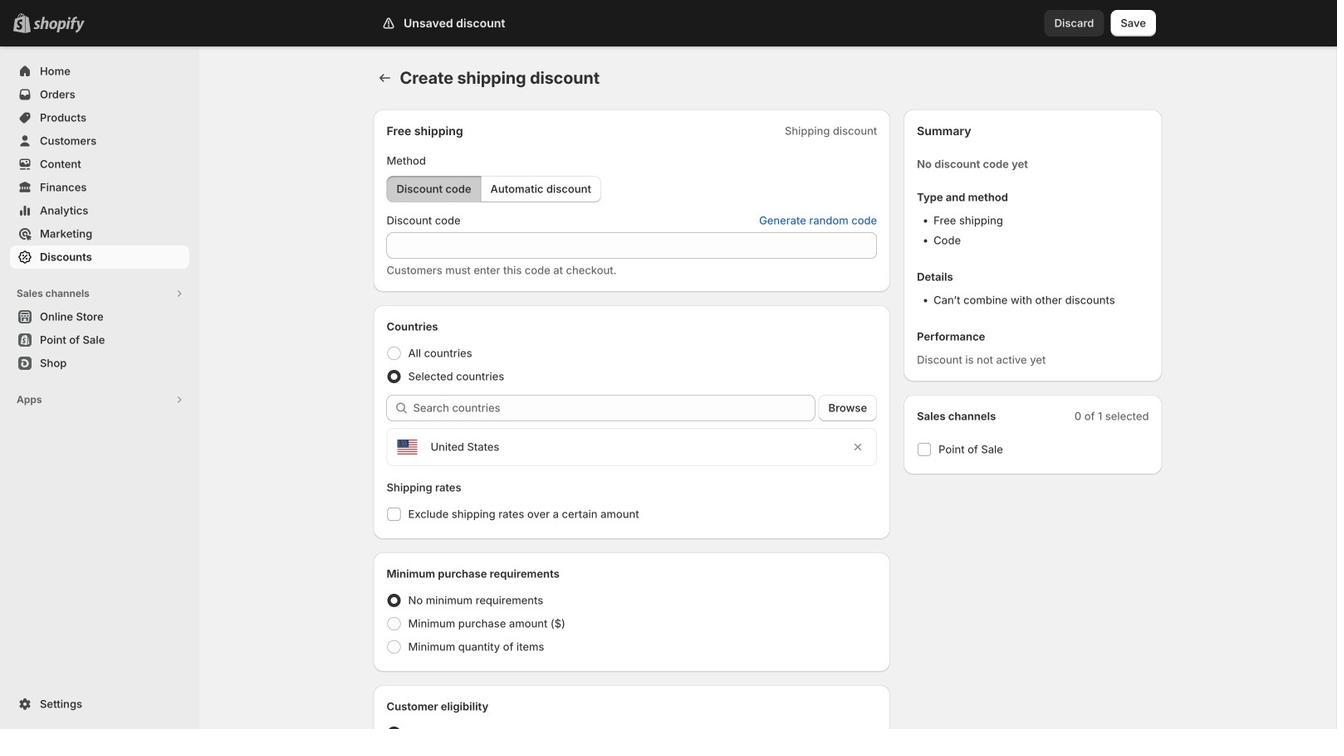 Task type: describe. For each thing, give the bounding box(es) containing it.
Search countries text field
[[413, 395, 815, 422]]



Task type: vqa. For each thing, say whether or not it's contained in the screenshot.
customer
no



Task type: locate. For each thing, give the bounding box(es) containing it.
None text field
[[387, 233, 877, 259]]

shopify image
[[33, 16, 85, 33]]



